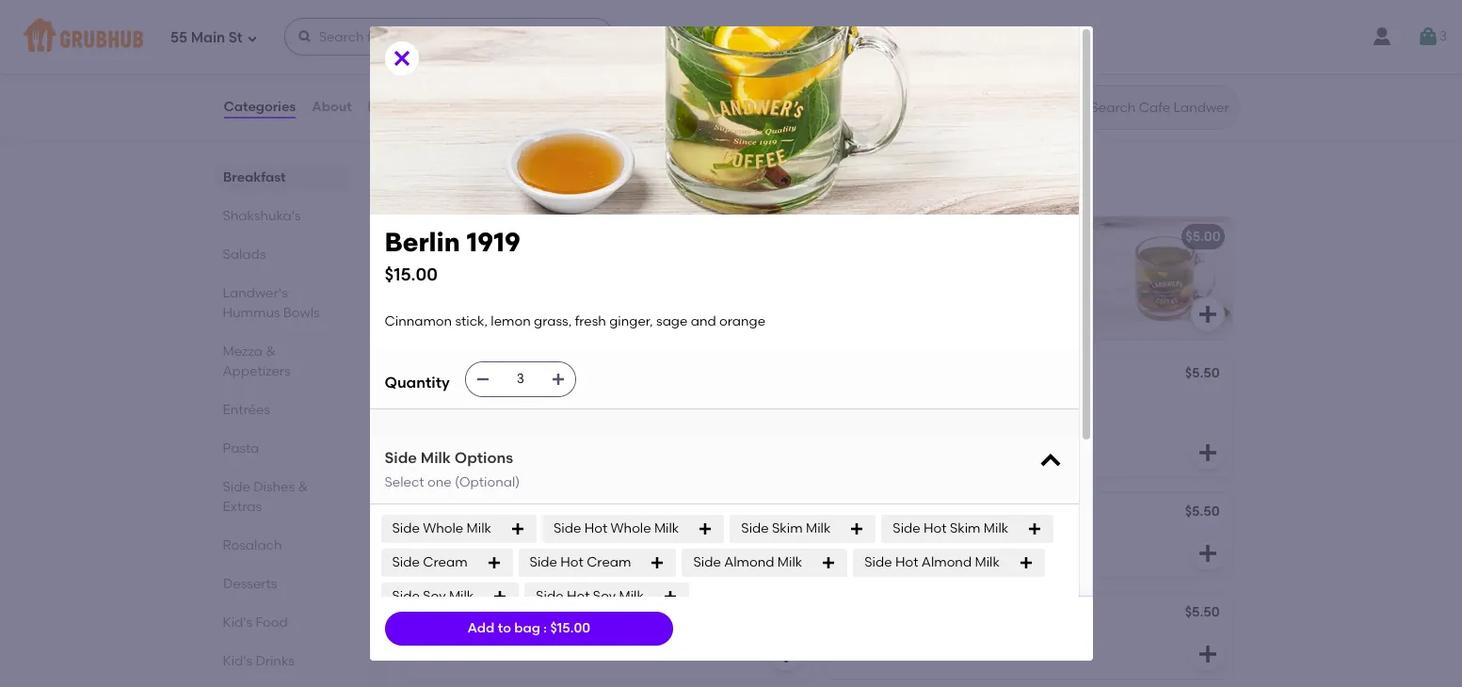 Task type: vqa. For each thing, say whether or not it's contained in the screenshot.
the to
yes



Task type: describe. For each thing, give the bounding box(es) containing it.
1 vertical spatial cinnamon stick, lemon grass, fresh ginger, sage and orange
[[415, 394, 636, 429]]

side almond milk
[[693, 554, 802, 570]]

lemon
[[462, 606, 506, 622]]

kid's drinks
[[223, 653, 295, 669]]

desserts
[[223, 576, 277, 592]]

matcha
[[415, 24, 465, 40]]

crimson berry
[[415, 506, 506, 522]]

berlin for berlin 1919
[[415, 367, 452, 383]]

kid's drinks tab
[[223, 652, 340, 671]]

quantity
[[385, 373, 450, 391]]

side for side hot whole milk
[[554, 521, 581, 537]]

1 vertical spatial sage
[[462, 413, 493, 429]]

shakshuka's tab
[[223, 206, 340, 226]]

english breakfast
[[837, 506, 948, 522]]

1 whole from the left
[[423, 521, 464, 537]]

st
[[229, 29, 243, 46]]

options
[[455, 449, 513, 467]]

bag
[[514, 620, 540, 636]]

pasta tab
[[223, 439, 340, 459]]

fresh mint tea button
[[403, 217, 810, 339]]

ginger lemon
[[415, 606, 506, 622]]

add
[[468, 620, 495, 636]]

pasta
[[223, 441, 259, 457]]

(optional)
[[455, 474, 520, 490]]

desserts tab
[[223, 574, 340, 594]]

Input item quantity number field
[[500, 363, 541, 397]]

side for side dishes & extras
[[223, 479, 250, 495]]

3 button
[[1417, 20, 1447, 54]]

landwer's hummus bowls tab
[[223, 283, 340, 323]]

categories
[[224, 99, 296, 115]]

1 vertical spatial stick,
[[485, 394, 518, 410]]

1919 for berlin 1919 $15.00
[[467, 226, 521, 258]]

1919 for berlin 1919
[[455, 367, 481, 383]]

0 vertical spatial cinnamon stick, lemon grass, fresh ginger, sage and orange
[[385, 313, 766, 329]]

fresh
[[415, 229, 450, 245]]

kid's for kid's food
[[223, 615, 252, 631]]

appetizers
[[223, 363, 291, 379]]

side for side hot cream
[[530, 554, 557, 570]]

berlin 1919 image
[[669, 355, 810, 477]]

mezza
[[223, 344, 263, 360]]

side skim milk
[[741, 521, 831, 537]]

tea inside button
[[484, 229, 507, 245]]

side hot whole milk
[[554, 521, 679, 537]]

crimson
[[415, 506, 469, 522]]

bowls
[[283, 305, 320, 321]]

hot for cream
[[561, 554, 584, 570]]

breakfast tab
[[223, 168, 340, 187]]

& inside mezza & appetizers
[[266, 344, 276, 360]]

kid's food tab
[[223, 613, 340, 633]]

breakfast inside tab
[[223, 169, 285, 185]]

0 vertical spatial stick,
[[455, 313, 488, 329]]

entrées tab
[[223, 400, 340, 420]]

hummus
[[223, 305, 280, 321]]

mezza & appetizers
[[223, 344, 291, 379]]

0 vertical spatial grass,
[[534, 313, 572, 329]]

2 skim from the left
[[950, 521, 981, 537]]

ginger lemon button
[[403, 594, 810, 679]]

1 vertical spatial ginger,
[[415, 413, 459, 429]]

side for side soy milk
[[392, 588, 420, 604]]

berry
[[472, 506, 506, 522]]

fresh mint tea image
[[669, 217, 810, 339]]

55 main st
[[170, 29, 243, 46]]

orange inside 'cinnamon stick, lemon grass, fresh ginger, sage and orange'
[[525, 413, 571, 429]]

side whole milk
[[392, 521, 491, 537]]

kid's food
[[223, 615, 288, 631]]

side hot almond milk
[[865, 554, 1000, 570]]

1 vertical spatial breakfast
[[886, 506, 948, 522]]

kid's for kid's drinks
[[223, 653, 252, 669]]

1 vertical spatial lemon
[[521, 394, 561, 410]]

1 horizontal spatial and
[[691, 313, 716, 329]]

side milk options select one (optional)
[[385, 449, 520, 490]]

0 vertical spatial ginger,
[[609, 313, 653, 329]]

1 horizontal spatial orange
[[719, 313, 766, 329]]

drinks
[[256, 653, 295, 669]]

reviews button
[[367, 73, 421, 141]]

shakshuka's
[[223, 208, 301, 224]]

side for side almond milk
[[693, 554, 721, 570]]

side for side hot almond milk
[[865, 554, 892, 570]]

0 horizontal spatial tea
[[400, 172, 435, 196]]

2 $5.50 button from the top
[[825, 594, 1232, 679]]

:
[[544, 620, 547, 636]]

landwer's hummus bowls
[[223, 285, 320, 321]]

matcha image
[[669, 11, 810, 134]]



Task type: locate. For each thing, give the bounding box(es) containing it.
$5.00 button
[[825, 217, 1232, 339]]

dishes
[[253, 479, 295, 495]]

skim
[[772, 521, 803, 537], [950, 521, 981, 537]]

1 horizontal spatial sage
[[656, 313, 688, 329]]

0 vertical spatial cinnamon
[[385, 313, 452, 329]]

about
[[312, 99, 352, 115]]

english
[[837, 506, 883, 522]]

hot up the "side hot soy milk"
[[561, 554, 584, 570]]

stick, up berlin 1919
[[455, 313, 488, 329]]

1 vertical spatial tea
[[484, 229, 507, 245]]

2 soy from the left
[[593, 588, 616, 604]]

0 vertical spatial &
[[266, 344, 276, 360]]

&
[[266, 344, 276, 360], [298, 479, 308, 495]]

side for side skim milk
[[741, 521, 769, 537]]

orange
[[719, 313, 766, 329], [525, 413, 571, 429]]

berlin
[[385, 226, 460, 258], [415, 367, 452, 383]]

kid's left drinks
[[223, 653, 252, 669]]

milk
[[421, 449, 451, 467], [467, 521, 491, 537], [654, 521, 679, 537], [806, 521, 831, 537], [984, 521, 1009, 537], [778, 554, 802, 570], [975, 554, 1000, 570], [449, 588, 474, 604], [619, 588, 644, 604]]

berlin inside "berlin 1919 $15.00"
[[385, 226, 460, 258]]

grass,
[[534, 313, 572, 329], [564, 394, 602, 410]]

fresh inside 'cinnamon stick, lemon grass, fresh ginger, sage and orange'
[[605, 394, 636, 410]]

cinnamon down berlin 1919
[[415, 394, 482, 410]]

side dishes & extras tab
[[223, 477, 340, 517]]

side dishes & extras
[[223, 479, 308, 515]]

ginger
[[415, 606, 459, 622]]

2 almond from the left
[[922, 554, 972, 570]]

0 vertical spatial and
[[691, 313, 716, 329]]

whole
[[423, 521, 464, 537], [611, 521, 651, 537]]

fresh
[[575, 313, 606, 329], [605, 394, 636, 410]]

salads
[[223, 247, 266, 263]]

tea ceremonies
[[400, 172, 559, 196]]

side for side cream
[[392, 554, 420, 570]]

kid's
[[223, 615, 252, 631], [223, 653, 252, 669]]

side for side whole milk
[[392, 521, 420, 537]]

$15.00
[[385, 263, 438, 285], [550, 620, 591, 636]]

side inside side milk options select one (optional)
[[385, 449, 417, 467]]

hot down the english breakfast
[[895, 554, 918, 570]]

grass, right input item quantity number field
[[564, 394, 602, 410]]

0 horizontal spatial orange
[[525, 413, 571, 429]]

berlin 1919
[[415, 367, 481, 383]]

whole up side cream
[[423, 521, 464, 537]]

$15.00 inside "berlin 1919 $15.00"
[[385, 263, 438, 285]]

whole up side hot cream
[[611, 521, 651, 537]]

hot
[[584, 521, 608, 537], [924, 521, 947, 537], [561, 554, 584, 570], [895, 554, 918, 570], [567, 588, 590, 604]]

1 vertical spatial fresh
[[605, 394, 636, 410]]

svg image inside 3 button
[[1417, 25, 1440, 48]]

side for side milk options select one (optional)
[[385, 449, 417, 467]]

salads tab
[[223, 245, 340, 265]]

almond down side skim milk
[[724, 554, 774, 570]]

1919 right quantity
[[455, 367, 481, 383]]

0 vertical spatial fresh
[[575, 313, 606, 329]]

0 vertical spatial tea
[[400, 172, 435, 196]]

0 vertical spatial orange
[[719, 313, 766, 329]]

55
[[170, 29, 187, 46]]

$15.00 down "fresh"
[[385, 263, 438, 285]]

cinnamon stick, lemon grass, fresh ginger, sage and orange up options
[[415, 394, 636, 429]]

tea
[[400, 172, 435, 196], [484, 229, 507, 245]]

mint
[[453, 229, 481, 245]]

1 cream from the left
[[423, 554, 468, 570]]

0 horizontal spatial breakfast
[[223, 169, 285, 185]]

main navigation navigation
[[0, 0, 1462, 73]]

2 cream from the left
[[587, 554, 631, 570]]

house blend tea image
[[1091, 217, 1232, 339]]

about button
[[311, 73, 353, 141]]

one
[[427, 474, 452, 490]]

cream down side whole milk
[[423, 554, 468, 570]]

soy up ginger
[[423, 588, 446, 604]]

0 horizontal spatial and
[[496, 413, 522, 429]]

hot up side hot almond milk at the bottom of page
[[924, 521, 947, 537]]

hot for soy
[[567, 588, 590, 604]]

& up appetizers
[[266, 344, 276, 360]]

$15.00 right :
[[550, 620, 591, 636]]

1 horizontal spatial &
[[298, 479, 308, 495]]

$5.50 button
[[825, 355, 1232, 477], [825, 594, 1232, 679]]

main
[[191, 29, 225, 46]]

lemon
[[491, 313, 531, 329], [521, 394, 561, 410]]

stick,
[[455, 313, 488, 329], [485, 394, 518, 410]]

berlin for berlin 1919 $15.00
[[385, 226, 460, 258]]

2 kid's from the top
[[223, 653, 252, 669]]

1 vertical spatial $5.50 button
[[825, 594, 1232, 679]]

Search Cafe Landwer search field
[[1089, 99, 1233, 117]]

1 horizontal spatial almond
[[922, 554, 972, 570]]

skim up "side almond milk" on the bottom of the page
[[772, 521, 803, 537]]

0 horizontal spatial $15.00
[[385, 263, 438, 285]]

$5.00
[[1186, 229, 1221, 245]]

$6.50
[[764, 24, 799, 40]]

1 kid's from the top
[[223, 615, 252, 631]]

search icon image
[[1061, 96, 1083, 119]]

0 vertical spatial $5.50 button
[[825, 355, 1232, 477]]

0 horizontal spatial sage
[[462, 413, 493, 429]]

0 vertical spatial 1919
[[467, 226, 521, 258]]

0 vertical spatial berlin
[[385, 226, 460, 258]]

1 soy from the left
[[423, 588, 446, 604]]

1919 inside "berlin 1919 $15.00"
[[467, 226, 521, 258]]

add to bag : $15.00
[[468, 620, 591, 636]]

almond down side hot skim milk
[[922, 554, 972, 570]]

0 horizontal spatial whole
[[423, 521, 464, 537]]

breakfast up shakshuka's
[[223, 169, 285, 185]]

rosalach tab
[[223, 536, 340, 556]]

1 horizontal spatial tea
[[484, 229, 507, 245]]

1 vertical spatial berlin
[[415, 367, 452, 383]]

2 whole from the left
[[611, 521, 651, 537]]

0 horizontal spatial cream
[[423, 554, 468, 570]]

stick, up options
[[485, 394, 518, 410]]

1 vertical spatial 1919
[[455, 367, 481, 383]]

soy
[[423, 588, 446, 604], [593, 588, 616, 604]]

0 vertical spatial breakfast
[[223, 169, 285, 185]]

1919 down ceremonies
[[467, 226, 521, 258]]

0 vertical spatial kid's
[[223, 615, 252, 631]]

breakfast
[[223, 169, 285, 185], [886, 506, 948, 522]]

landwer's
[[223, 285, 288, 301]]

cinnamon stick, lemon grass, fresh ginger, sage and orange
[[385, 313, 766, 329], [415, 394, 636, 429]]

0 vertical spatial lemon
[[491, 313, 531, 329]]

tea up "fresh"
[[400, 172, 435, 196]]

kid's left food
[[223, 615, 252, 631]]

fresh mint tea
[[415, 229, 507, 245]]

almond
[[724, 554, 774, 570], [922, 554, 972, 570]]

grass, up input item quantity number field
[[534, 313, 572, 329]]

cream
[[423, 554, 468, 570], [587, 554, 631, 570]]

1 horizontal spatial whole
[[611, 521, 651, 537]]

1 almond from the left
[[724, 554, 774, 570]]

1 vertical spatial kid's
[[223, 653, 252, 669]]

svg image
[[1417, 25, 1440, 48], [297, 29, 312, 44], [246, 32, 258, 44], [390, 47, 413, 70], [1196, 303, 1219, 326], [475, 372, 490, 387], [551, 372, 566, 387], [1196, 442, 1219, 464], [510, 522, 525, 537], [1028, 522, 1043, 537], [821, 556, 836, 571], [1019, 556, 1034, 571], [493, 589, 508, 605], [774, 643, 797, 666], [1196, 643, 1219, 666]]

side cream
[[392, 554, 468, 570]]

cream down side hot whole milk in the left bottom of the page
[[587, 554, 631, 570]]

1 horizontal spatial cream
[[587, 554, 631, 570]]

1 vertical spatial $15.00
[[550, 620, 591, 636]]

3
[[1440, 28, 1447, 44]]

skim up side hot almond milk at the bottom of page
[[950, 521, 981, 537]]

1 vertical spatial cinnamon
[[415, 394, 482, 410]]

hot for skim
[[924, 521, 947, 537]]

extras
[[223, 499, 262, 515]]

berlin 1919 $15.00
[[385, 226, 521, 285]]

0 horizontal spatial almond
[[724, 554, 774, 570]]

select
[[385, 474, 424, 490]]

& inside side dishes & extras
[[298, 479, 308, 495]]

rosalach
[[223, 538, 282, 554]]

side inside side dishes & extras
[[223, 479, 250, 495]]

0 vertical spatial $15.00
[[385, 263, 438, 285]]

1 horizontal spatial ginger,
[[609, 313, 653, 329]]

1 skim from the left
[[772, 521, 803, 537]]

food
[[256, 615, 288, 631]]

ceremonies
[[440, 172, 559, 196]]

berlin down the tea ceremonies
[[385, 226, 460, 258]]

& right dishes on the left of page
[[298, 479, 308, 495]]

1 $5.50 button from the top
[[825, 355, 1232, 477]]

1 vertical spatial and
[[496, 413, 522, 429]]

tea right mint
[[484, 229, 507, 245]]

reviews
[[368, 99, 420, 115]]

hot for whole
[[584, 521, 608, 537]]

breakfast up side hot almond milk at the bottom of page
[[886, 506, 948, 522]]

1 vertical spatial orange
[[525, 413, 571, 429]]

and
[[691, 313, 716, 329], [496, 413, 522, 429]]

side
[[385, 449, 417, 467], [223, 479, 250, 495], [392, 521, 420, 537], [554, 521, 581, 537], [741, 521, 769, 537], [893, 521, 921, 537], [392, 554, 420, 570], [530, 554, 557, 570], [693, 554, 721, 570], [865, 554, 892, 570], [392, 588, 420, 604], [536, 588, 564, 604]]

side hot skim milk
[[893, 521, 1009, 537]]

milk inside side milk options select one (optional)
[[421, 449, 451, 467]]

$5.50
[[1185, 365, 1220, 381], [763, 504, 798, 520], [1185, 504, 1220, 520], [1185, 605, 1220, 621]]

entrées
[[223, 402, 270, 418]]

mezza & appetizers tab
[[223, 342, 340, 381]]

cinnamon
[[385, 313, 452, 329], [415, 394, 482, 410]]

1 horizontal spatial soy
[[593, 588, 616, 604]]

side hot soy milk
[[536, 588, 644, 604]]

hot up side hot cream
[[584, 521, 608, 537]]

side for side hot skim milk
[[893, 521, 921, 537]]

1 horizontal spatial $15.00
[[550, 620, 591, 636]]

side for side hot soy milk
[[536, 588, 564, 604]]

sage
[[656, 313, 688, 329], [462, 413, 493, 429]]

0 horizontal spatial &
[[266, 344, 276, 360]]

0 vertical spatial sage
[[656, 313, 688, 329]]

hot for almond
[[895, 554, 918, 570]]

0 horizontal spatial ginger,
[[415, 413, 459, 429]]

soy down side hot cream
[[593, 588, 616, 604]]

cinnamon stick, lemon grass, fresh ginger, sage and orange up input item quantity number field
[[385, 313, 766, 329]]

categories button
[[223, 73, 297, 141]]

cinnamon up quantity
[[385, 313, 452, 329]]

side soy milk
[[392, 588, 474, 604]]

1919
[[467, 226, 521, 258], [455, 367, 481, 383]]

1 vertical spatial grass,
[[564, 394, 602, 410]]

0 horizontal spatial skim
[[772, 521, 803, 537]]

1 vertical spatial &
[[298, 479, 308, 495]]

svg image
[[774, 98, 797, 121], [1037, 448, 1064, 475], [698, 522, 713, 537], [850, 522, 865, 537], [774, 542, 797, 565], [1196, 542, 1219, 565], [486, 556, 501, 571], [650, 556, 665, 571], [663, 589, 678, 605]]

to
[[498, 620, 511, 636]]

berlin left input item quantity number field
[[415, 367, 452, 383]]

1 horizontal spatial skim
[[950, 521, 981, 537]]

1 horizontal spatial breakfast
[[886, 506, 948, 522]]

ginger,
[[609, 313, 653, 329], [415, 413, 459, 429]]

hot down side hot cream
[[567, 588, 590, 604]]

0 horizontal spatial soy
[[423, 588, 446, 604]]

side hot cream
[[530, 554, 631, 570]]



